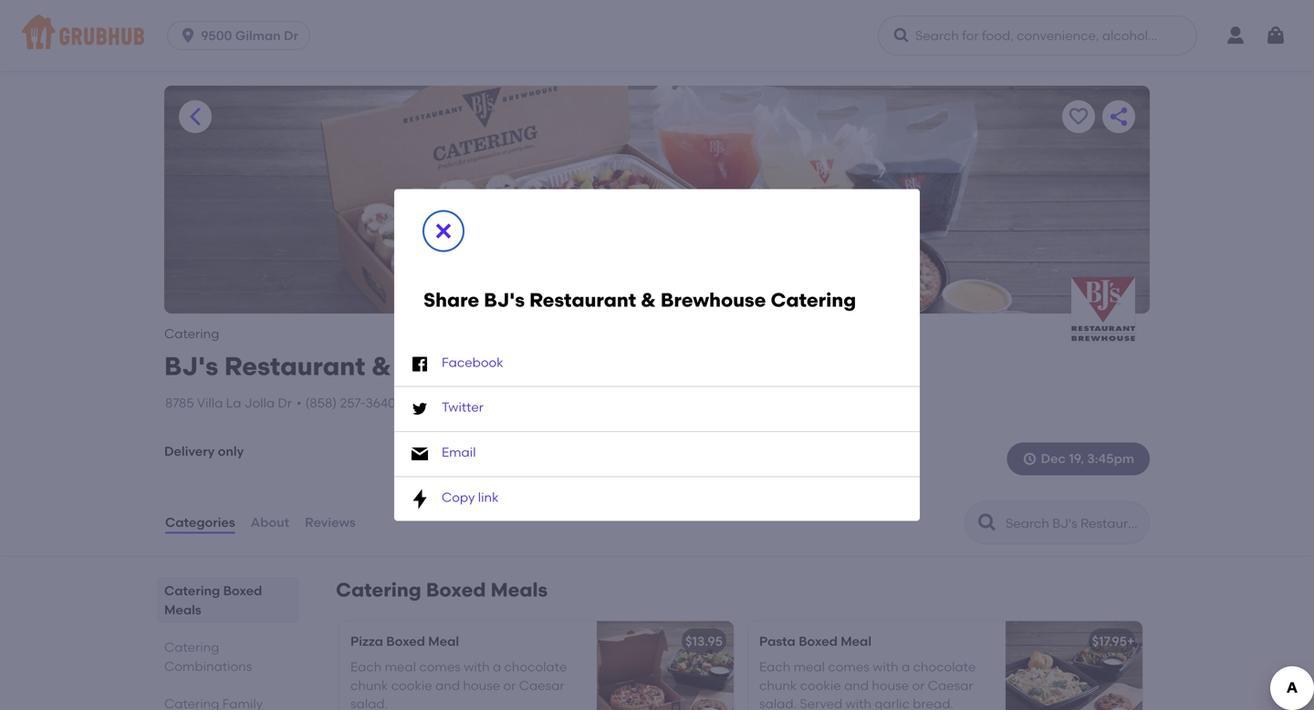 Task type: locate. For each thing, give the bounding box(es) containing it.
chunk inside each meal comes with a chocolate chunk cookie and house or caesar salad. served with garlic bread.
[[759, 678, 797, 694]]

dec 19, 3:45pm
[[1041, 451, 1134, 467]]

comes
[[419, 660, 461, 675], [828, 660, 870, 675]]

$13.95
[[685, 634, 723, 650]]

svg image
[[893, 26, 911, 45], [409, 444, 431, 466]]

boxed right pasta
[[799, 634, 838, 650]]

or for pizza boxed meal
[[503, 678, 516, 694]]

2 caesar from the left
[[928, 678, 973, 694]]

house inside each meal comes with a chocolate chunk cookie and house or caesar salad.
[[463, 678, 500, 694]]

$17.95
[[1092, 634, 1127, 650]]

0 vertical spatial bj's
[[484, 289, 525, 312]]

meal inside each meal comes with a chocolate chunk cookie and house or caesar salad. served with garlic bread.
[[794, 660, 825, 675]]

house inside each meal comes with a chocolate chunk cookie and house or caesar salad. served with garlic bread.
[[872, 678, 909, 694]]

1 comes from the left
[[419, 660, 461, 675]]

1 a from the left
[[493, 660, 501, 675]]

meal up each meal comes with a chocolate chunk cookie and house or caesar salad.
[[428, 634, 459, 650]]

salad. inside each meal comes with a chocolate chunk cookie and house or caesar salad. served with garlic bread.
[[759, 697, 797, 711]]

1 horizontal spatial meals
[[491, 579, 548, 602]]

meal for pasta
[[794, 660, 825, 675]]

and down "pasta boxed meal"
[[844, 678, 869, 694]]

0 vertical spatial brewhouse
[[661, 289, 766, 312]]

chocolate inside each meal comes with a chocolate chunk cookie and house or caesar salad. served with garlic bread.
[[913, 660, 976, 675]]

gilman
[[235, 28, 281, 43]]

with for pasta boxed meal
[[873, 660, 899, 675]]

1 caesar from the left
[[519, 678, 565, 694]]

1 horizontal spatial a
[[902, 660, 910, 675]]

2 horizontal spatial with
[[873, 660, 899, 675]]

cookie up the served
[[800, 678, 841, 694]]

1 each from the left
[[350, 660, 382, 675]]

2 house from the left
[[872, 678, 909, 694]]

1 horizontal spatial meal
[[841, 634, 872, 650]]

catering
[[771, 289, 856, 312], [164, 326, 219, 342], [543, 351, 656, 382], [336, 579, 421, 602], [164, 583, 220, 599], [164, 640, 219, 656]]

2 cookie from the left
[[800, 678, 841, 694]]

a
[[493, 660, 501, 675], [902, 660, 910, 675]]

0 horizontal spatial caesar
[[519, 678, 565, 694]]

a inside each meal comes with a chocolate chunk cookie and house or caesar salad. served with garlic bread.
[[902, 660, 910, 675]]

0 horizontal spatial chunk
[[350, 678, 388, 694]]

with
[[464, 660, 490, 675], [873, 660, 899, 675], [846, 697, 872, 711]]

1 meal from the left
[[428, 634, 459, 650]]

dr right gilman
[[284, 28, 298, 43]]

1 cookie from the left
[[391, 678, 432, 694]]

1 chocolate from the left
[[504, 660, 567, 675]]

1 vertical spatial brewhouse
[[398, 351, 537, 382]]

boxed for each meal comes with a chocolate chunk cookie and house or caesar salad.
[[386, 634, 425, 650]]

1 horizontal spatial svg image
[[893, 26, 911, 45]]

svg image for twitter
[[409, 399, 431, 421]]

cookie inside each meal comes with a chocolate chunk cookie and house or caesar salad.
[[391, 678, 432, 694]]

0 vertical spatial &
[[641, 289, 656, 312]]

0 vertical spatial svg image
[[893, 26, 911, 45]]

and inside each meal comes with a chocolate chunk cookie and house or caesar salad. served with garlic bread.
[[844, 678, 869, 694]]

and
[[435, 678, 460, 694], [844, 678, 869, 694]]

•
[[297, 396, 302, 411]]

cookie for pizza
[[391, 678, 432, 694]]

1 horizontal spatial salad.
[[759, 697, 797, 711]]

2 chocolate from the left
[[913, 660, 976, 675]]

0 horizontal spatial and
[[435, 678, 460, 694]]

or inside each meal comes with a chocolate chunk cookie and house or caesar salad.
[[503, 678, 516, 694]]

svg image inside dec 19, 3:45pm button
[[1023, 452, 1037, 467]]

0 horizontal spatial with
[[464, 660, 490, 675]]

1 horizontal spatial cookie
[[800, 678, 841, 694]]

19,
[[1069, 451, 1084, 467]]

meal
[[385, 660, 416, 675], [794, 660, 825, 675]]

cookie inside each meal comes with a chocolate chunk cookie and house or caesar salad. served with garlic bread.
[[800, 678, 841, 694]]

reviews button
[[304, 490, 357, 556]]

1 horizontal spatial meal
[[794, 660, 825, 675]]

restaurant
[[529, 289, 636, 312], [224, 351, 365, 382]]

meal up each meal comes with a chocolate chunk cookie and house or caesar salad. served with garlic bread. on the bottom right of page
[[841, 634, 872, 650]]

1 vertical spatial &
[[372, 351, 392, 382]]

catering boxed meals up pizza boxed meal
[[336, 579, 548, 602]]

0 horizontal spatial meal
[[428, 634, 459, 650]]

and down pizza boxed meal
[[435, 678, 460, 694]]

or inside each meal comes with a chocolate chunk cookie and house or caesar salad. served with garlic bread.
[[912, 678, 925, 694]]

2 or from the left
[[912, 678, 925, 694]]

or
[[503, 678, 516, 694], [912, 678, 925, 694]]

with for pizza boxed meal
[[464, 660, 490, 675]]

svg image for dec 19, 3:45pm
[[1023, 452, 1037, 467]]

bj's
[[484, 289, 525, 312], [164, 351, 218, 382]]

meal for pizza
[[385, 660, 416, 675]]

cookie down pizza boxed meal
[[391, 678, 432, 694]]

&
[[641, 289, 656, 312], [372, 351, 392, 382]]

boxed
[[426, 579, 486, 602], [223, 583, 262, 599], [386, 634, 425, 650], [799, 634, 838, 650]]

1 vertical spatial restaurant
[[224, 351, 365, 382]]

dr
[[284, 28, 298, 43], [278, 396, 292, 411]]

each inside each meal comes with a chocolate chunk cookie and house or caesar salad. served with garlic bread.
[[759, 660, 791, 675]]

1 horizontal spatial bj's
[[484, 289, 525, 312]]

0 horizontal spatial comes
[[419, 660, 461, 675]]

each down pasta
[[759, 660, 791, 675]]

catering boxed meals up catering combinations
[[164, 583, 262, 618]]

delivery only
[[164, 444, 244, 459]]

2 chunk from the left
[[759, 678, 797, 694]]

1 horizontal spatial &
[[641, 289, 656, 312]]

1 or from the left
[[503, 678, 516, 694]]

comes down pizza boxed meal
[[419, 660, 461, 675]]

chocolate
[[504, 660, 567, 675], [913, 660, 976, 675]]

1 meal from the left
[[385, 660, 416, 675]]

$17.95 +
[[1092, 634, 1135, 650]]

1 vertical spatial svg image
[[409, 444, 431, 466]]

svg image inside 9500 gilman dr button
[[179, 26, 197, 45]]

each down 'pizza'
[[350, 660, 382, 675]]

catering inside catering combinations
[[164, 640, 219, 656]]

jolla
[[244, 396, 275, 411]]

bj's right share
[[484, 289, 525, 312]]

combinations
[[164, 659, 252, 675]]

1 chunk from the left
[[350, 678, 388, 694]]

a inside each meal comes with a chocolate chunk cookie and house or caesar salad.
[[493, 660, 501, 675]]

svg image
[[1265, 25, 1287, 47], [179, 26, 197, 45], [433, 220, 454, 242], [409, 354, 431, 376], [409, 399, 431, 421], [1023, 452, 1037, 467], [409, 489, 431, 511]]

1 and from the left
[[435, 678, 460, 694]]

and for pasta boxed meal
[[844, 678, 869, 694]]

2 a from the left
[[902, 660, 910, 675]]

2 salad. from the left
[[759, 697, 797, 711]]

salad. left the served
[[759, 697, 797, 711]]

caesar inside each meal comes with a chocolate chunk cookie and house or caesar salad. served with garlic bread.
[[928, 678, 973, 694]]

0 horizontal spatial meal
[[385, 660, 416, 675]]

1 horizontal spatial or
[[912, 678, 925, 694]]

0 horizontal spatial a
[[493, 660, 501, 675]]

chunk inside each meal comes with a chocolate chunk cookie and house or caesar salad.
[[350, 678, 388, 694]]

1 horizontal spatial each
[[759, 660, 791, 675]]

1 horizontal spatial catering boxed meals
[[336, 579, 548, 602]]

0 horizontal spatial house
[[463, 678, 500, 694]]

reviews
[[305, 515, 356, 531]]

each
[[350, 660, 382, 675], [759, 660, 791, 675]]

catering boxed meals
[[336, 579, 548, 602], [164, 583, 262, 618]]

and inside each meal comes with a chocolate chunk cookie and house or caesar salad.
[[435, 678, 460, 694]]

1 salad. from the left
[[350, 697, 388, 711]]

salad. inside each meal comes with a chocolate chunk cookie and house or caesar salad.
[[350, 697, 388, 711]]

dr left • at the left of page
[[278, 396, 292, 411]]

1 horizontal spatial chunk
[[759, 678, 797, 694]]

2 and from the left
[[844, 678, 869, 694]]

meal down pizza boxed meal
[[385, 660, 416, 675]]

9500 gilman dr
[[201, 28, 298, 43]]

0 horizontal spatial each
[[350, 660, 382, 675]]

each inside each meal comes with a chocolate chunk cookie and house or caesar salad.
[[350, 660, 382, 675]]

comes inside each meal comes with a chocolate chunk cookie and house or caesar salad. served with garlic bread.
[[828, 660, 870, 675]]

salad. down 'pizza'
[[350, 697, 388, 711]]

bread.
[[913, 697, 954, 711]]

chunk
[[350, 678, 388, 694], [759, 678, 797, 694]]

caesar for each meal comes with a chocolate chunk cookie and house or caesar salad. served with garlic bread.
[[928, 678, 973, 694]]

meal
[[428, 634, 459, 650], [841, 634, 872, 650]]

salad. for each meal comes with a chocolate chunk cookie and house or caesar salad. served with garlic bread.
[[759, 697, 797, 711]]

1 horizontal spatial caesar
[[928, 678, 973, 694]]

1 horizontal spatial house
[[872, 678, 909, 694]]

0 horizontal spatial brewhouse
[[398, 351, 537, 382]]

1 vertical spatial bj's
[[164, 351, 218, 382]]

meal down "pasta boxed meal"
[[794, 660, 825, 675]]

1 horizontal spatial and
[[844, 678, 869, 694]]

0 horizontal spatial chocolate
[[504, 660, 567, 675]]

chunk down pasta
[[759, 678, 797, 694]]

copy link
[[442, 490, 499, 505]]

cookie
[[391, 678, 432, 694], [800, 678, 841, 694]]

with inside each meal comes with a chocolate chunk cookie and house or caesar salad.
[[464, 660, 490, 675]]

a for pasta boxed meal
[[902, 660, 910, 675]]

salad.
[[350, 697, 388, 711], [759, 697, 797, 711]]

2 meal from the left
[[794, 660, 825, 675]]

boxed down 'about' "button" on the left
[[223, 583, 262, 599]]

caesar
[[519, 678, 565, 694], [928, 678, 973, 694]]

boxed right 'pizza'
[[386, 634, 425, 650]]

chocolate inside each meal comes with a chocolate chunk cookie and house or caesar salad.
[[504, 660, 567, 675]]

caesar inside each meal comes with a chocolate chunk cookie and house or caesar salad.
[[519, 678, 565, 694]]

2 comes from the left
[[828, 660, 870, 675]]

0 horizontal spatial cookie
[[391, 678, 432, 694]]

brewhouse
[[661, 289, 766, 312], [398, 351, 537, 382]]

house
[[463, 678, 500, 694], [872, 678, 909, 694]]

comes for pizza boxed meal
[[419, 660, 461, 675]]

1 horizontal spatial comes
[[828, 660, 870, 675]]

pasta
[[759, 634, 796, 650]]

boxed for each meal comes with a chocolate chunk cookie and house or caesar salad. served with garlic bread.
[[799, 634, 838, 650]]

0 horizontal spatial catering boxed meals
[[164, 583, 262, 618]]

2 meal from the left
[[841, 634, 872, 650]]

la
[[226, 396, 241, 411]]

comes inside each meal comes with a chocolate chunk cookie and house or caesar salad.
[[419, 660, 461, 675]]

0 horizontal spatial or
[[503, 678, 516, 694]]

meals
[[491, 579, 548, 602], [164, 603, 201, 618]]

delivery
[[164, 444, 215, 459]]

each for each meal comes with a chocolate chunk cookie and house or caesar salad.
[[350, 660, 382, 675]]

1 horizontal spatial chocolate
[[913, 660, 976, 675]]

caret left icon image
[[184, 106, 206, 128]]

0 vertical spatial dr
[[284, 28, 298, 43]]

bj's up 8785
[[164, 351, 218, 382]]

0 vertical spatial restaurant
[[529, 289, 636, 312]]

cookie for pasta
[[800, 678, 841, 694]]

catering combinations
[[164, 640, 252, 675]]

meal inside each meal comes with a chocolate chunk cookie and house or caesar salad.
[[385, 660, 416, 675]]

comes down "pasta boxed meal"
[[828, 660, 870, 675]]

0 horizontal spatial meals
[[164, 603, 201, 618]]

chunk down 'pizza'
[[350, 678, 388, 694]]

2 each from the left
[[759, 660, 791, 675]]

share
[[423, 289, 479, 312]]

twitter
[[442, 400, 484, 415]]

1 house from the left
[[463, 678, 500, 694]]

0 horizontal spatial salad.
[[350, 697, 388, 711]]



Task type: vqa. For each thing, say whether or not it's contained in the screenshot.
salad. inside "Each meal comes with a chocolate chunk cookie and house or Caesar salad. Served with garlic bread."
yes



Task type: describe. For each thing, give the bounding box(es) containing it.
dec 19, 3:45pm button
[[1007, 443, 1150, 476]]

0 horizontal spatial svg image
[[409, 444, 431, 466]]

a for pizza boxed meal
[[493, 660, 501, 675]]

facebook
[[442, 355, 503, 370]]

8785
[[165, 396, 194, 411]]

svg image for copy link
[[409, 489, 431, 511]]

link
[[478, 490, 499, 505]]

pizza boxed meal image
[[597, 622, 734, 711]]

1 vertical spatial dr
[[278, 396, 292, 411]]

email
[[442, 445, 476, 460]]

pizza
[[350, 634, 383, 650]]

garlic
[[875, 697, 910, 711]]

boxed up pizza boxed meal
[[426, 579, 486, 602]]

9500 gilman dr button
[[167, 21, 317, 50]]

257-
[[340, 396, 366, 411]]

chocolate for each meal comes with a chocolate chunk cookie and house or caesar salad.
[[504, 660, 567, 675]]

house for pizza boxed meal
[[463, 678, 500, 694]]

caesar for each meal comes with a chocolate chunk cookie and house or caesar salad.
[[519, 678, 565, 694]]

8785 villa la jolla dr • (858) 257-3640
[[165, 396, 396, 411]]

1 horizontal spatial restaurant
[[529, 289, 636, 312]]

+
[[1127, 634, 1135, 650]]

categories
[[165, 515, 235, 531]]

save this restaurant image
[[1068, 106, 1090, 128]]

and for pizza boxed meal
[[435, 678, 460, 694]]

house for pasta boxed meal
[[872, 678, 909, 694]]

Search BJ's Restaurant & Brewhouse Catering search field
[[1004, 515, 1143, 532]]

pasta boxed meal
[[759, 634, 872, 650]]

9500
[[201, 28, 232, 43]]

boxed for catering combinations
[[223, 583, 262, 599]]

3640
[[366, 396, 396, 411]]

each meal comes with a chocolate chunk cookie and house or caesar salad.
[[350, 660, 567, 711]]

served
[[800, 697, 843, 711]]

share bj's restaurant & brewhouse catering
[[423, 289, 856, 312]]

share icon image
[[1108, 106, 1130, 128]]

chunk for each meal comes with a chocolate chunk cookie and house or caesar salad. served with garlic bread.
[[759, 678, 797, 694]]

about button
[[250, 490, 290, 556]]

pasta boxed meal image
[[1006, 622, 1143, 711]]

main navigation navigation
[[0, 0, 1314, 71]]

search icon image
[[976, 512, 998, 534]]

villa
[[197, 396, 223, 411]]

1 vertical spatial meals
[[164, 603, 201, 618]]

meal for pasta boxed meal
[[841, 634, 872, 650]]

each for each meal comes with a chocolate chunk cookie and house or caesar salad. served with garlic bread.
[[759, 660, 791, 675]]

comes for pasta boxed meal
[[828, 660, 870, 675]]

save this restaurant button
[[1062, 100, 1095, 133]]

svg image for 9500 gilman dr
[[179, 26, 197, 45]]

only
[[218, 444, 244, 459]]

0 vertical spatial meals
[[491, 579, 548, 602]]

meal for pizza boxed meal
[[428, 634, 459, 650]]

dec
[[1041, 451, 1066, 467]]

bj's restaurant & brewhouse catering
[[164, 351, 656, 382]]

(858)
[[305, 396, 337, 411]]

0 horizontal spatial bj's
[[164, 351, 218, 382]]

0 horizontal spatial &
[[372, 351, 392, 382]]

or for pasta boxed meal
[[912, 678, 925, 694]]

3:45pm
[[1087, 451, 1134, 467]]

0 horizontal spatial restaurant
[[224, 351, 365, 382]]

8785 villa la jolla dr button
[[164, 393, 293, 414]]

bj's restaurant & brewhouse catering logo image
[[1071, 277, 1135, 341]]

dr inside button
[[284, 28, 298, 43]]

chocolate for each meal comes with a chocolate chunk cookie and house or caesar salad. served with garlic bread.
[[913, 660, 976, 675]]

svg image for facebook
[[409, 354, 431, 376]]

salad. for each meal comes with a chocolate chunk cookie and house or caesar salad.
[[350, 697, 388, 711]]

(858) 257-3640 button
[[305, 394, 396, 413]]

pizza boxed meal
[[350, 634, 459, 650]]

chunk for each meal comes with a chocolate chunk cookie and house or caesar salad.
[[350, 678, 388, 694]]

copy
[[442, 490, 475, 505]]

1 horizontal spatial with
[[846, 697, 872, 711]]

svg image inside main navigation navigation
[[893, 26, 911, 45]]

1 horizontal spatial brewhouse
[[661, 289, 766, 312]]

categories button
[[164, 490, 236, 556]]

each meal comes with a chocolate chunk cookie and house or caesar salad. served with garlic bread.
[[759, 660, 976, 711]]

about
[[251, 515, 289, 531]]



